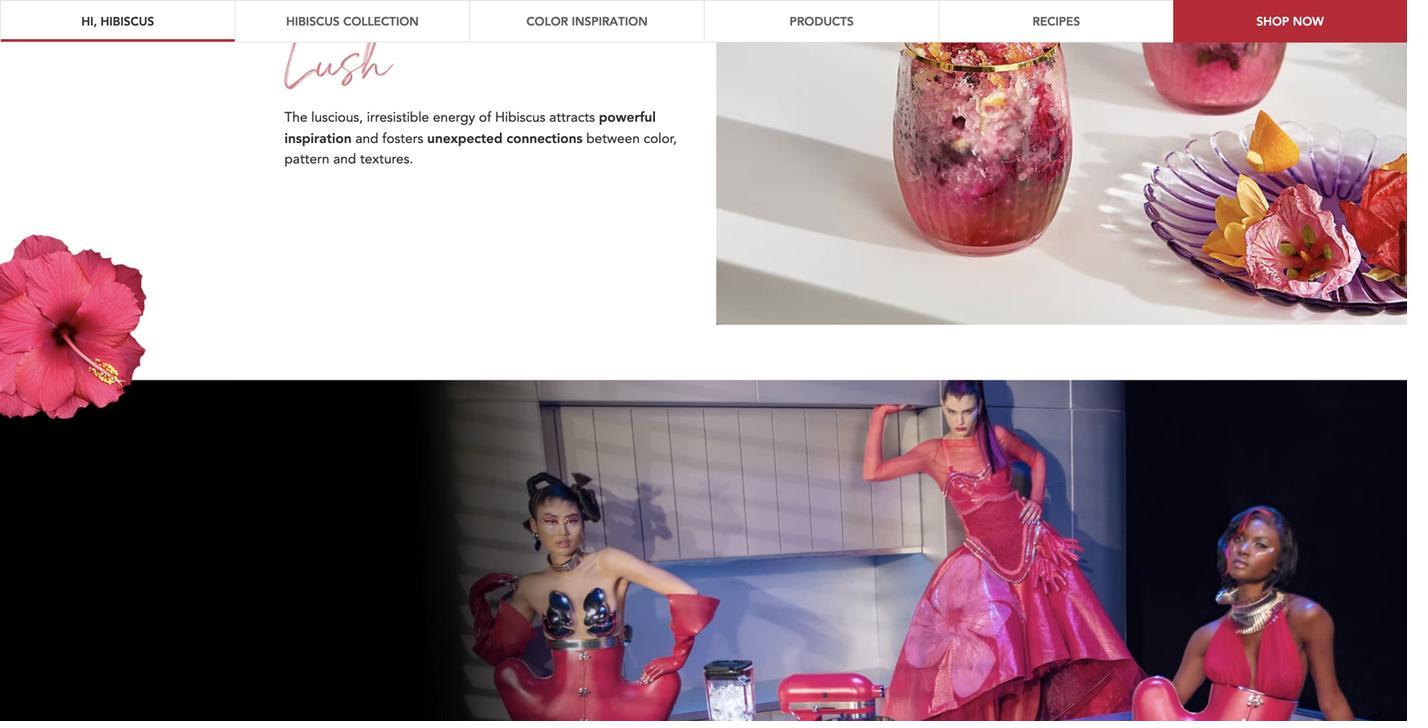 Task type: describe. For each thing, give the bounding box(es) containing it.
of
[[479, 108, 491, 127]]

hibiscus collection button
[[235, 0, 469, 43]]

and inside and fosters unexpected connections
[[355, 129, 378, 148]]

hi,
[[81, 13, 97, 29]]

products
[[790, 13, 854, 29]]

a person pouring hibiscus syrup into a glass filled with shaved ice, a pink beverage and floral garnishes. image
[[716, 0, 1407, 325]]

hibiscus inside button
[[101, 13, 154, 29]]

between color, pattern and textures.
[[285, 129, 677, 169]]

inspiration
[[285, 129, 352, 147]]

color inspiration
[[526, 13, 648, 29]]

and fosters unexpected connections
[[352, 129, 583, 148]]

the for the hibiscus collection
[[222, 639, 285, 682]]

lush image
[[285, 23, 394, 89]]

collection inside 'the hibiscus collection'
[[222, 672, 427, 714]]

new
[[299, 611, 323, 625]]

fosters
[[382, 129, 423, 148]]

hibiscus inside button
[[286, 13, 340, 29]]

blooming
[[222, 611, 280, 625]]

the for the luscious, irresistible energy of hibiscus attracts
[[285, 108, 307, 127]]

powerful inspiration
[[285, 108, 656, 147]]

inspiration
[[572, 13, 648, 29]]

shop
[[1257, 13, 1289, 29]]

hibiscus collection
[[286, 13, 419, 29]]

hi, hibiscus button
[[0, 0, 235, 43]]

the hibiscus collection
[[222, 639, 440, 714]]



Task type: locate. For each thing, give the bounding box(es) containing it.
unexpected
[[427, 129, 503, 147]]

and down inspiration
[[333, 150, 356, 169]]

products button
[[704, 0, 939, 43]]

blooming at new york fashion week
[[222, 611, 437, 625]]

0 vertical spatial collection
[[343, 13, 419, 29]]

collection
[[343, 13, 419, 29], [222, 672, 427, 714]]

0 vertical spatial and
[[355, 129, 378, 148]]

color,
[[644, 129, 677, 148]]

at
[[283, 611, 296, 625]]

york
[[326, 611, 355, 625]]

0 vertical spatial the
[[285, 108, 307, 127]]

the
[[285, 108, 307, 127], [222, 639, 285, 682]]

hibiscus
[[101, 13, 154, 29], [286, 13, 340, 29], [495, 108, 546, 127], [294, 639, 440, 682]]

hi, hibiscus
[[81, 13, 154, 29]]

shop now button
[[1173, 0, 1407, 43]]

energy
[[433, 108, 475, 127]]

1 vertical spatial the
[[222, 639, 285, 682]]

irresistible
[[367, 108, 429, 127]]

between
[[586, 129, 640, 148]]

1 vertical spatial and
[[333, 150, 356, 169]]

the down blooming
[[222, 639, 285, 682]]

now
[[1293, 13, 1324, 29]]

color inspiration button
[[469, 0, 704, 43]]

luscious,
[[311, 108, 363, 127]]

color
[[526, 13, 568, 29]]

fashion
[[358, 611, 404, 625]]

textures.
[[360, 150, 413, 169]]

hibiscus inside 'the hibiscus collection'
[[294, 639, 440, 682]]

recipes
[[1033, 13, 1080, 29]]

powerful
[[599, 108, 656, 125]]

the inside 'the hibiscus collection'
[[222, 639, 285, 682]]

collection inside hibiscus collection button
[[343, 13, 419, 29]]

shop now
[[1257, 13, 1324, 29]]

the luscious, irresistible energy of hibiscus attracts
[[285, 108, 599, 127]]

pattern
[[285, 150, 329, 169]]

week
[[407, 611, 437, 625]]

recipes button
[[939, 0, 1173, 43]]

the up inspiration
[[285, 108, 307, 127]]

and up textures.
[[355, 129, 378, 148]]

attracts
[[549, 108, 595, 127]]

1 vertical spatial collection
[[222, 672, 427, 714]]

connections
[[507, 129, 583, 147]]

and inside between color, pattern and textures.
[[333, 150, 356, 169]]

and
[[355, 129, 378, 148], [333, 150, 356, 169]]



Task type: vqa. For each thing, say whether or not it's contained in the screenshot.
bottommost similar
no



